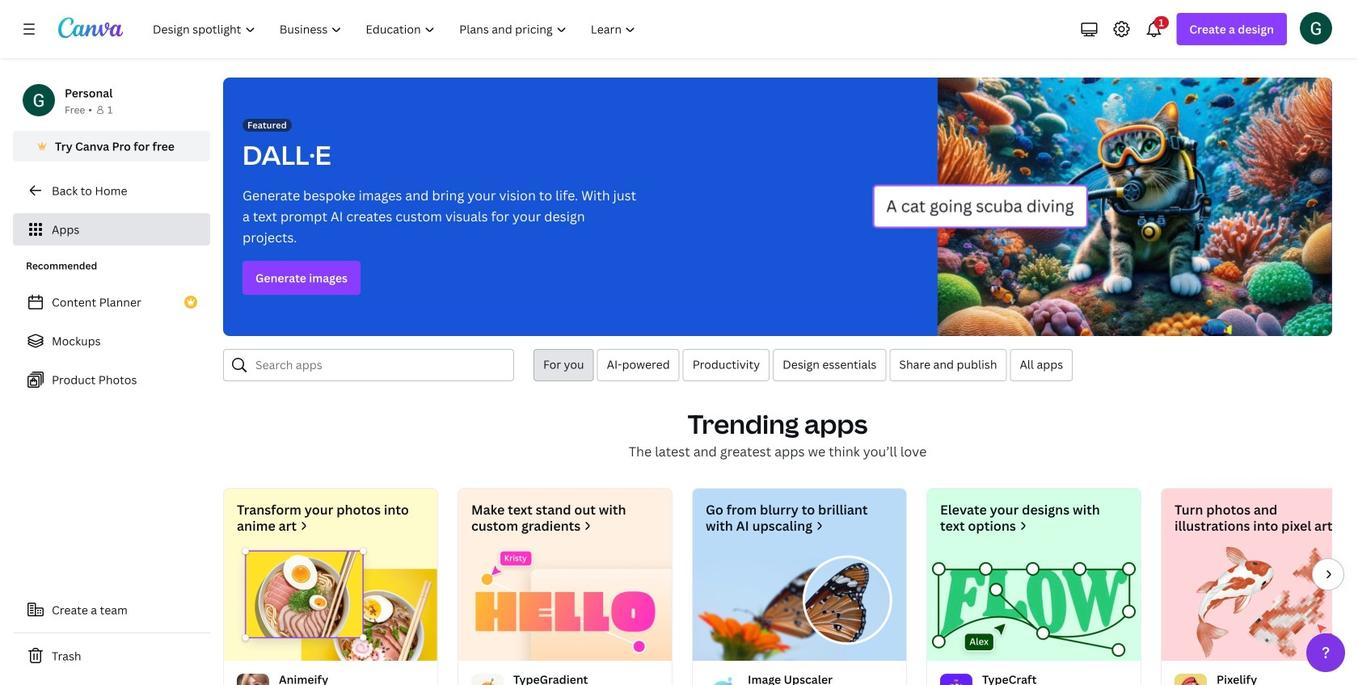 Task type: describe. For each thing, give the bounding box(es) containing it.
image upscaler image
[[693, 547, 906, 661]]

Input field to search for apps search field
[[256, 350, 504, 381]]

animeify image
[[224, 547, 437, 661]]

pixelify image
[[1162, 547, 1358, 661]]

an image with a cursor next to a text box containing the prompt "a cat going scuba diving" to generate an image. the generated image of a cat doing scuba diving is behind the text box. image
[[872, 78, 1333, 336]]

typecraft image
[[927, 547, 1141, 661]]



Task type: vqa. For each thing, say whether or not it's contained in the screenshot.
Design title 'text box'
no



Task type: locate. For each thing, give the bounding box(es) containing it.
greg robinson image
[[1300, 12, 1333, 44]]

typegradient image
[[458, 547, 672, 661]]

top level navigation element
[[142, 13, 650, 45]]

list
[[13, 286, 210, 396]]



